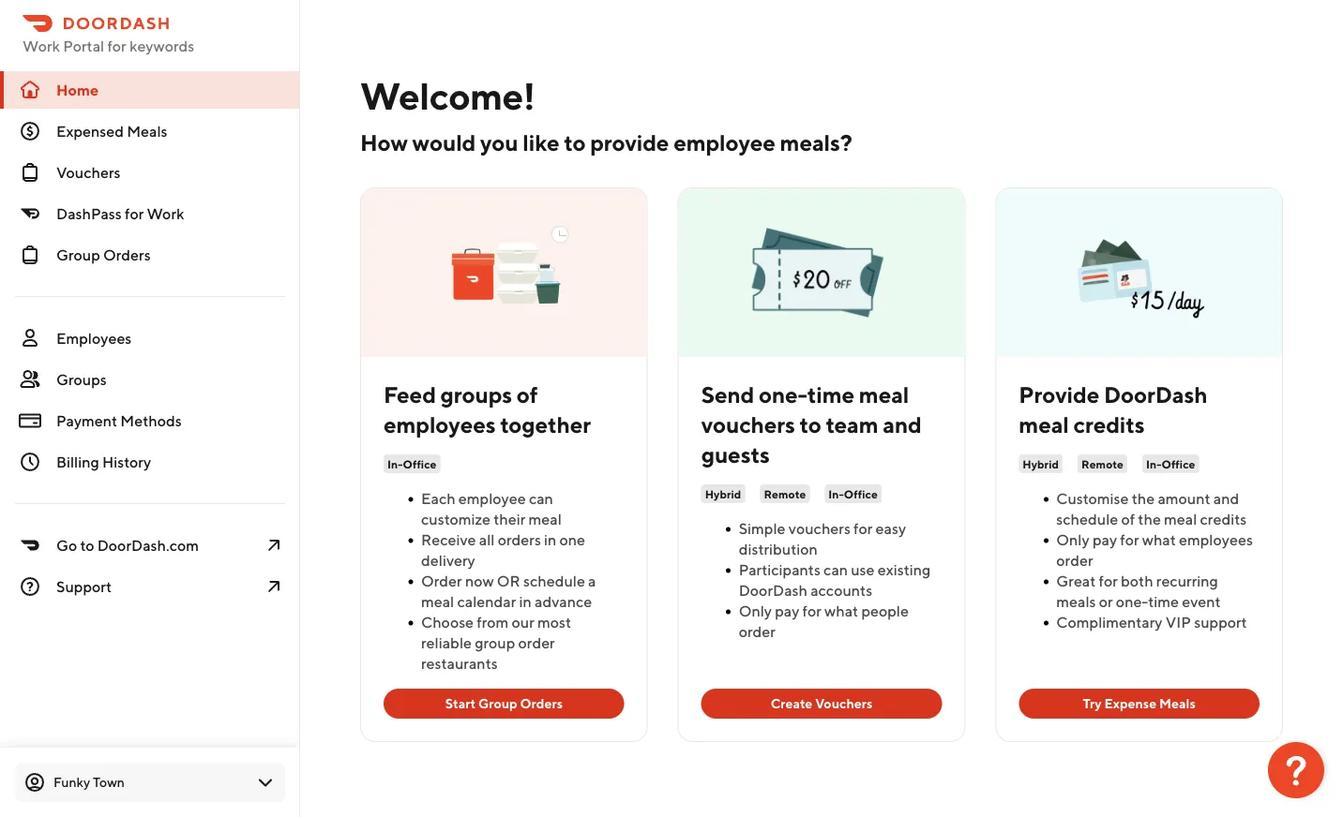 Task type: locate. For each thing, give the bounding box(es) containing it.
order up great
[[1056, 552, 1093, 570]]

in-office for provide doordash meal credits
[[1146, 458, 1195, 471]]

go to doordash.com
[[56, 537, 199, 555]]

1 vertical spatial and
[[1214, 490, 1239, 508]]

0 horizontal spatial and
[[883, 411, 922, 438]]

in-
[[387, 458, 403, 471], [1146, 458, 1162, 471], [829, 488, 844, 501]]

vouchers
[[701, 411, 795, 438], [789, 520, 851, 538]]

group down dashpass on the left of page
[[56, 246, 100, 264]]

orders right start
[[520, 696, 563, 712]]

vouchers up dashpass on the left of page
[[56, 164, 121, 181]]

schedule down customise
[[1056, 511, 1118, 529]]

0 horizontal spatial in-office
[[387, 458, 437, 471]]

1 vertical spatial one-
[[1116, 593, 1148, 611]]

0 vertical spatial hybrid
[[1023, 458, 1059, 471]]

dashpass
[[56, 205, 122, 223]]

office for send one-time meal vouchers to team and guests
[[844, 488, 878, 501]]

work left portal
[[23, 37, 60, 55]]

to right like
[[564, 129, 586, 156]]

office up the each at the bottom left of page
[[403, 458, 437, 471]]

meals
[[127, 122, 167, 140], [1159, 696, 1196, 712]]

0 horizontal spatial schedule
[[523, 573, 585, 590]]

0 vertical spatial to
[[564, 129, 586, 156]]

1 horizontal spatial one-
[[1116, 593, 1148, 611]]

0 horizontal spatial can
[[529, 490, 553, 508]]

0 vertical spatial time
[[807, 381, 855, 408]]

delivery
[[421, 552, 475, 570]]

meal down amount
[[1164, 511, 1197, 529]]

expensed
[[56, 122, 124, 140]]

order
[[421, 573, 462, 590]]

can up orders
[[529, 490, 553, 508]]

vouchers inside send one-time meal vouchers to team and guests
[[701, 411, 795, 438]]

0 vertical spatial credits
[[1074, 411, 1145, 438]]

now
[[465, 573, 494, 590]]

employee inside the each employee can customize their meal receive all orders in one delivery order now or schedule a meal calendar in advance choose from our most reliable group order restaurants
[[459, 490, 526, 508]]

0 horizontal spatial credits
[[1074, 411, 1145, 438]]

create
[[771, 696, 813, 712]]

pay inside customise the amount and schedule of the meal credits only pay for what employees order great for both recurring meals or one-time event complimentary vip support
[[1093, 531, 1117, 549]]

and inside customise the amount and schedule of the meal credits only pay for what employees order great for both recurring meals or one-time event complimentary vip support
[[1214, 490, 1239, 508]]

in-office up the easy
[[829, 488, 878, 501]]

0 horizontal spatial office
[[403, 458, 437, 471]]

2 horizontal spatial in-
[[1146, 458, 1162, 471]]

of down customise
[[1121, 511, 1135, 529]]

meal up "team"
[[859, 381, 909, 408]]

1 vertical spatial doordash
[[739, 582, 808, 600]]

vouchers
[[56, 164, 121, 181], [815, 696, 873, 712]]

employees up recurring
[[1179, 531, 1253, 549]]

1 vertical spatial only
[[739, 603, 772, 620]]

2 horizontal spatial order
[[1056, 552, 1093, 570]]

restaurants
[[421, 655, 498, 673]]

great
[[1056, 573, 1096, 590]]

orders
[[498, 531, 541, 549]]

schedule up 'advance'
[[523, 573, 585, 590]]

and right amount
[[1214, 490, 1239, 508]]

schedule inside customise the amount and schedule of the meal credits only pay for what employees order great for both recurring meals or one-time event complimentary vip support
[[1056, 511, 1118, 529]]

1 vertical spatial work
[[147, 205, 184, 223]]

1 vertical spatial pay
[[775, 603, 800, 620]]

in- down "team"
[[829, 488, 844, 501]]

1 horizontal spatial of
[[1121, 511, 1135, 529]]

only inside customise the amount and schedule of the meal credits only pay for what employees order great for both recurring meals or one-time event complimentary vip support
[[1056, 531, 1090, 549]]

complimentary
[[1056, 614, 1163, 632]]

1 horizontal spatial employees
[[1179, 531, 1253, 549]]

0 horizontal spatial remote
[[764, 488, 806, 501]]

2 horizontal spatial in-office
[[1146, 458, 1195, 471]]

credits down amount
[[1200, 511, 1247, 529]]

1 horizontal spatial meals
[[1159, 696, 1196, 712]]

in-office up the each at the bottom left of page
[[387, 458, 437, 471]]

0 horizontal spatial what
[[825, 603, 858, 620]]

0 vertical spatial employees
[[384, 411, 496, 438]]

meals down the home link
[[127, 122, 167, 140]]

vouchers link
[[0, 154, 300, 191]]

1 vertical spatial to
[[800, 411, 821, 438]]

in up our
[[519, 593, 532, 611]]

provide doordash meal credits
[[1019, 381, 1208, 438]]

each employee can customize their meal receive all orders in one delivery order now or schedule a meal calendar in advance choose from our most reliable group order restaurants
[[421, 490, 596, 673]]

pay down customise
[[1093, 531, 1117, 549]]

start
[[445, 696, 476, 712]]

funky
[[53, 775, 90, 791]]

remote up customise
[[1082, 458, 1124, 471]]

in- up amount
[[1146, 458, 1162, 471]]

0 vertical spatial can
[[529, 490, 553, 508]]

or
[[1099, 593, 1113, 611]]

orders
[[103, 246, 151, 264], [520, 696, 563, 712]]

home
[[56, 81, 99, 99]]

and right "team"
[[883, 411, 922, 438]]

0 vertical spatial vouchers
[[701, 411, 795, 438]]

what
[[1142, 531, 1176, 549], [825, 603, 858, 620]]

orders down 'dashpass for work'
[[103, 246, 151, 264]]

only
[[1056, 531, 1090, 549], [739, 603, 772, 620]]

0 horizontal spatial hybrid
[[705, 488, 741, 501]]

what up both at the right bottom
[[1142, 531, 1176, 549]]

1 horizontal spatial work
[[147, 205, 184, 223]]

0 horizontal spatial time
[[807, 381, 855, 408]]

1 vertical spatial vouchers
[[815, 696, 873, 712]]

2 vertical spatial to
[[80, 537, 94, 555]]

how
[[360, 129, 408, 156]]

doordash.com
[[97, 537, 199, 555]]

group orders
[[56, 246, 151, 264]]

0 vertical spatial what
[[1142, 531, 1176, 549]]

the down amount
[[1138, 511, 1161, 529]]

0 vertical spatial remote
[[1082, 458, 1124, 471]]

in-office up amount
[[1146, 458, 1195, 471]]

order down our
[[518, 635, 555, 652]]

guests
[[701, 441, 770, 468]]

credits inside customise the amount and schedule of the meal credits only pay for what employees order great for both recurring meals or one-time event complimentary vip support
[[1200, 511, 1247, 529]]

to right "go"
[[80, 537, 94, 555]]

for down vouchers link
[[125, 205, 144, 223]]

can up accounts
[[824, 561, 848, 579]]

2 horizontal spatial office
[[1162, 458, 1195, 471]]

only inside simple vouchers for easy distribution participants can use existing doordash accounts only pay for what people order
[[739, 603, 772, 620]]

1 horizontal spatial can
[[824, 561, 848, 579]]

0 horizontal spatial employees
[[384, 411, 496, 438]]

credits
[[1074, 411, 1145, 438], [1200, 511, 1247, 529]]

1 horizontal spatial employee
[[674, 129, 776, 156]]

0 horizontal spatial employee
[[459, 490, 526, 508]]

office up the easy
[[844, 488, 878, 501]]

1 vertical spatial time
[[1148, 593, 1179, 611]]

0 vertical spatial and
[[883, 411, 922, 438]]

0 vertical spatial in
[[544, 531, 557, 549]]

1 horizontal spatial vouchers
[[815, 696, 873, 712]]

credits down provide
[[1074, 411, 1145, 438]]

one
[[560, 531, 585, 549]]

in- down feed
[[387, 458, 403, 471]]

hybrid down guests
[[705, 488, 741, 501]]

0 horizontal spatial doordash
[[739, 582, 808, 600]]

1 vertical spatial the
[[1138, 511, 1161, 529]]

to left "team"
[[800, 411, 821, 438]]

of up together
[[517, 381, 538, 408]]

meal inside customise the amount and schedule of the meal credits only pay for what employees order great for both recurring meals or one-time event complimentary vip support
[[1164, 511, 1197, 529]]

how would you like to provide employee meals?
[[360, 129, 852, 156]]

meal down provide
[[1019, 411, 1069, 438]]

order
[[1056, 552, 1093, 570], [739, 623, 776, 641], [518, 635, 555, 652]]

one- right send
[[759, 381, 807, 408]]

of inside feed groups of employees together
[[517, 381, 538, 408]]

vouchers up guests
[[701, 411, 795, 438]]

vouchers right the create
[[815, 696, 873, 712]]

0 horizontal spatial order
[[518, 635, 555, 652]]

reliable
[[421, 635, 472, 652]]

existing
[[878, 561, 931, 579]]

1 horizontal spatial orders
[[520, 696, 563, 712]]

what down accounts
[[825, 603, 858, 620]]

meals?
[[780, 129, 852, 156]]

0 vertical spatial one-
[[759, 381, 807, 408]]

0 horizontal spatial work
[[23, 37, 60, 55]]

you
[[480, 129, 518, 156]]

1 horizontal spatial schedule
[[1056, 511, 1118, 529]]

1 horizontal spatial office
[[844, 488, 878, 501]]

each
[[421, 490, 456, 508]]

hybrid for send one-time meal vouchers to team and guests
[[705, 488, 741, 501]]

hybrid up customise
[[1023, 458, 1059, 471]]

use
[[851, 561, 875, 579]]

1 vertical spatial vouchers
[[789, 520, 851, 538]]

0 horizontal spatial one-
[[759, 381, 807, 408]]

0 vertical spatial doordash
[[1104, 381, 1208, 408]]

1 horizontal spatial doordash
[[1104, 381, 1208, 408]]

1 horizontal spatial order
[[739, 623, 776, 641]]

only up great
[[1056, 531, 1090, 549]]

and
[[883, 411, 922, 438], [1214, 490, 1239, 508]]

0 vertical spatial group
[[56, 246, 100, 264]]

in- for provide doordash meal credits
[[1146, 458, 1162, 471]]

one- down both at the right bottom
[[1116, 593, 1148, 611]]

0 vertical spatial pay
[[1093, 531, 1117, 549]]

0 vertical spatial orders
[[103, 246, 151, 264]]

1 horizontal spatial credits
[[1200, 511, 1247, 529]]

1 horizontal spatial time
[[1148, 593, 1179, 611]]

1 horizontal spatial group
[[478, 696, 517, 712]]

0 vertical spatial employee
[[674, 129, 776, 156]]

0 horizontal spatial meals
[[127, 122, 167, 140]]

1 horizontal spatial what
[[1142, 531, 1176, 549]]

1 horizontal spatial only
[[1056, 531, 1090, 549]]

0 horizontal spatial of
[[517, 381, 538, 408]]

1 vertical spatial can
[[824, 561, 848, 579]]

employee left meals? in the right top of the page
[[674, 129, 776, 156]]

in left "one"
[[544, 531, 557, 549]]

1 vertical spatial employee
[[459, 490, 526, 508]]

1 horizontal spatial pay
[[1093, 531, 1117, 549]]

0 horizontal spatial only
[[739, 603, 772, 620]]

1 vertical spatial orders
[[520, 696, 563, 712]]

one- inside send one-time meal vouchers to team and guests
[[759, 381, 807, 408]]

group right start
[[478, 696, 517, 712]]

remote
[[1082, 458, 1124, 471], [764, 488, 806, 501]]

pay down 'participants'
[[775, 603, 800, 620]]

order down 'participants'
[[739, 623, 776, 641]]

to inside go to doordash.com link
[[80, 537, 94, 555]]

0 horizontal spatial in
[[519, 593, 532, 611]]

meal down order
[[421, 593, 454, 611]]

0 vertical spatial only
[[1056, 531, 1090, 549]]

payment
[[56, 412, 117, 430]]

create vouchers button
[[701, 689, 942, 719]]

both
[[1121, 573, 1153, 590]]

work up 'group orders' link
[[147, 205, 184, 223]]

vouchers up distribution at right bottom
[[789, 520, 851, 538]]

1 horizontal spatial hybrid
[[1023, 458, 1059, 471]]

one- inside customise the amount and schedule of the meal credits only pay for what employees order great for both recurring meals or one-time event complimentary vip support
[[1116, 593, 1148, 611]]

office up amount
[[1162, 458, 1195, 471]]

schedule
[[1056, 511, 1118, 529], [523, 573, 585, 590]]

1 vertical spatial remote
[[764, 488, 806, 501]]

advance
[[535, 593, 592, 611]]

1 vertical spatial hybrid
[[705, 488, 741, 501]]

0 horizontal spatial to
[[80, 537, 94, 555]]

employee up their
[[459, 490, 526, 508]]

remote up 'simple'
[[764, 488, 806, 501]]

vip
[[1166, 614, 1191, 632]]

in- for send one-time meal vouchers to team and guests
[[829, 488, 844, 501]]

1 horizontal spatial remote
[[1082, 458, 1124, 471]]

time up "team"
[[807, 381, 855, 408]]

the
[[1132, 490, 1155, 508], [1138, 511, 1161, 529]]

employee
[[674, 129, 776, 156], [459, 490, 526, 508]]

1 vertical spatial credits
[[1200, 511, 1247, 529]]

billing history
[[56, 454, 151, 471]]

1 vertical spatial group
[[478, 696, 517, 712]]

0 horizontal spatial orders
[[103, 246, 151, 264]]

doordash
[[1104, 381, 1208, 408], [739, 582, 808, 600]]

1 vertical spatial meals
[[1159, 696, 1196, 712]]

one-
[[759, 381, 807, 408], [1116, 593, 1148, 611]]

1 horizontal spatial in-office
[[829, 488, 878, 501]]

for down accounts
[[803, 603, 822, 620]]

1 vertical spatial schedule
[[523, 573, 585, 590]]

like
[[523, 129, 560, 156]]

group inside 'group orders' link
[[56, 246, 100, 264]]

in-office
[[387, 458, 437, 471], [1146, 458, 1195, 471], [829, 488, 878, 501]]

1 vertical spatial employees
[[1179, 531, 1253, 549]]

vouchers inside button
[[815, 696, 873, 712]]

try
[[1083, 696, 1102, 712]]

in
[[544, 531, 557, 549], [519, 593, 532, 611]]

the left amount
[[1132, 490, 1155, 508]]

employees down feed
[[384, 411, 496, 438]]

billing
[[56, 454, 99, 471]]

2 horizontal spatial to
[[800, 411, 821, 438]]

meals right the expense
[[1159, 696, 1196, 712]]

for up or
[[1099, 573, 1118, 590]]

time up vip
[[1148, 593, 1179, 611]]

event
[[1182, 593, 1221, 611]]

0 vertical spatial vouchers
[[56, 164, 121, 181]]

1 vertical spatial what
[[825, 603, 858, 620]]

office
[[403, 458, 437, 471], [1162, 458, 1195, 471], [844, 488, 878, 501]]

open resource center image
[[1268, 743, 1324, 799]]

0 vertical spatial schedule
[[1056, 511, 1118, 529]]

only down 'participants'
[[739, 603, 772, 620]]

1 vertical spatial in
[[519, 593, 532, 611]]

send one-time meal vouchers to team and guests
[[701, 381, 922, 468]]



Task type: vqa. For each thing, say whether or not it's contained in the screenshot.
feed groups of employees together
yes



Task type: describe. For each thing, give the bounding box(es) containing it.
support
[[1194, 614, 1247, 632]]

home link
[[0, 71, 300, 109]]

payment methods link
[[0, 402, 300, 440]]

history
[[102, 454, 151, 471]]

start group orders button
[[384, 689, 624, 719]]

go
[[56, 537, 77, 555]]

0 vertical spatial the
[[1132, 490, 1155, 508]]

meals inside button
[[1159, 696, 1196, 712]]

schedule inside the each employee can customize their meal receive all orders in one delivery order now or schedule a meal calendar in advance choose from our most reliable group order restaurants
[[523, 573, 585, 590]]

start group orders
[[445, 696, 563, 712]]

customise the amount and schedule of the meal credits only pay for what employees order great for both recurring meals or one-time event complimentary vip support
[[1056, 490, 1253, 632]]

credits inside provide doordash meal credits
[[1074, 411, 1145, 438]]

recurring
[[1156, 573, 1218, 590]]

provide
[[1019, 381, 1099, 408]]

billing history link
[[0, 444, 300, 481]]

groups
[[56, 371, 107, 389]]

provide
[[590, 129, 669, 156]]

receive
[[421, 531, 476, 549]]

groups
[[440, 381, 512, 408]]

support link
[[0, 568, 300, 606]]

funky town
[[53, 775, 125, 791]]

easy
[[876, 520, 906, 538]]

for up both at the right bottom
[[1120, 531, 1139, 549]]

choose
[[421, 614, 474, 632]]

0 horizontal spatial in-
[[387, 458, 403, 471]]

customise
[[1056, 490, 1129, 508]]

1 horizontal spatial to
[[564, 129, 586, 156]]

group inside start group orders 'button'
[[478, 696, 517, 712]]

employees inside feed groups of employees together
[[384, 411, 496, 438]]

dashpass for work link
[[0, 195, 300, 233]]

orders inside 'button'
[[520, 696, 563, 712]]

employees link
[[0, 320, 300, 357]]

send
[[701, 381, 754, 408]]

remote for time
[[764, 488, 806, 501]]

amount
[[1158, 490, 1211, 508]]

0 vertical spatial meals
[[127, 122, 167, 140]]

create vouchers
[[771, 696, 873, 712]]

0 vertical spatial work
[[23, 37, 60, 55]]

try expense meals button
[[1019, 689, 1260, 719]]

accounts
[[811, 582, 872, 600]]

go to doordash.com link
[[0, 527, 300, 565]]

remote for meal
[[1082, 458, 1124, 471]]

hybrid for provide doordash meal credits
[[1023, 458, 1059, 471]]

office for provide doordash meal credits
[[1162, 458, 1195, 471]]

what inside simple vouchers for easy distribution participants can use existing doordash accounts only pay for what people order
[[825, 603, 858, 620]]

vouchers inside simple vouchers for easy distribution participants can use existing doordash accounts only pay for what people order
[[789, 520, 851, 538]]

or
[[497, 573, 520, 590]]

meal up orders
[[529, 511, 562, 529]]

pay inside simple vouchers for easy distribution participants can use existing doordash accounts only pay for what people order
[[775, 603, 800, 620]]

calendar
[[457, 593, 516, 611]]

portal
[[63, 37, 104, 55]]

expensed meals
[[56, 122, 167, 140]]

for left the easy
[[854, 520, 873, 538]]

to inside send one-time meal vouchers to team and guests
[[800, 411, 821, 438]]

keywords
[[129, 37, 194, 55]]

employees
[[56, 330, 132, 348]]

doordash inside simple vouchers for easy distribution participants can use existing doordash accounts only pay for what people order
[[739, 582, 808, 600]]

dashpass for work
[[56, 205, 184, 223]]

0 horizontal spatial vouchers
[[56, 164, 121, 181]]

work portal for keywords
[[23, 37, 194, 55]]

customize
[[421, 511, 491, 529]]

together
[[500, 411, 591, 438]]

time inside customise the amount and schedule of the meal credits only pay for what employees order great for both recurring meals or one-time event complimentary vip support
[[1148, 593, 1179, 611]]

can inside the each employee can customize their meal receive all orders in one delivery order now or schedule a meal calendar in advance choose from our most reliable group order restaurants
[[529, 490, 553, 508]]

all
[[479, 531, 495, 549]]

1 horizontal spatial in
[[544, 531, 557, 549]]

people
[[861, 603, 909, 620]]

order inside the each employee can customize their meal receive all orders in one delivery order now or schedule a meal calendar in advance choose from our most reliable group order restaurants
[[518, 635, 555, 652]]

simple
[[739, 520, 786, 538]]

doordash inside provide doordash meal credits
[[1104, 381, 1208, 408]]

town
[[93, 775, 125, 791]]

what inside customise the amount and schedule of the meal credits only pay for what employees order great for both recurring meals or one-time event complimentary vip support
[[1142, 531, 1176, 549]]

most
[[537, 614, 571, 632]]

distribution
[[739, 541, 818, 559]]

group
[[475, 635, 515, 652]]

groups link
[[0, 361, 300, 399]]

for right portal
[[107, 37, 126, 55]]

participants
[[739, 561, 821, 579]]

order inside simple vouchers for easy distribution participants can use existing doordash accounts only pay for what people order
[[739, 623, 776, 641]]

can inside simple vouchers for easy distribution participants can use existing doordash accounts only pay for what people order
[[824, 561, 848, 579]]

of inside customise the amount and schedule of the meal credits only pay for what employees order great for both recurring meals or one-time event complimentary vip support
[[1121, 511, 1135, 529]]

time inside send one-time meal vouchers to team and guests
[[807, 381, 855, 408]]

their
[[494, 511, 526, 529]]

would
[[412, 129, 476, 156]]

our
[[512, 614, 534, 632]]

expensed meals link
[[0, 113, 300, 150]]

meal inside provide doordash meal credits
[[1019, 411, 1069, 438]]

a
[[588, 573, 596, 590]]

meals
[[1056, 593, 1096, 611]]

simple vouchers for easy distribution participants can use existing doordash accounts only pay for what people order
[[739, 520, 931, 641]]

support
[[56, 578, 112, 596]]

feed
[[384, 381, 436, 408]]

payment methods
[[56, 412, 182, 430]]

and inside send one-time meal vouchers to team and guests
[[883, 411, 922, 438]]

team
[[826, 411, 878, 438]]

meal inside send one-time meal vouchers to team and guests
[[859, 381, 909, 408]]

feed groups of employees together
[[384, 381, 591, 438]]

order inside customise the amount and schedule of the meal credits only pay for what employees order great for both recurring meals or one-time event complimentary vip support
[[1056, 552, 1093, 570]]

methods
[[120, 412, 182, 430]]

in-office for send one-time meal vouchers to team and guests
[[829, 488, 878, 501]]

employees inside customise the amount and schedule of the meal credits only pay for what employees order great for both recurring meals or one-time event complimentary vip support
[[1179, 531, 1253, 549]]

welcome!
[[360, 73, 535, 118]]

try expense meals
[[1083, 696, 1196, 712]]

expense
[[1104, 696, 1157, 712]]

group orders link
[[0, 236, 300, 274]]

from
[[477, 614, 509, 632]]



